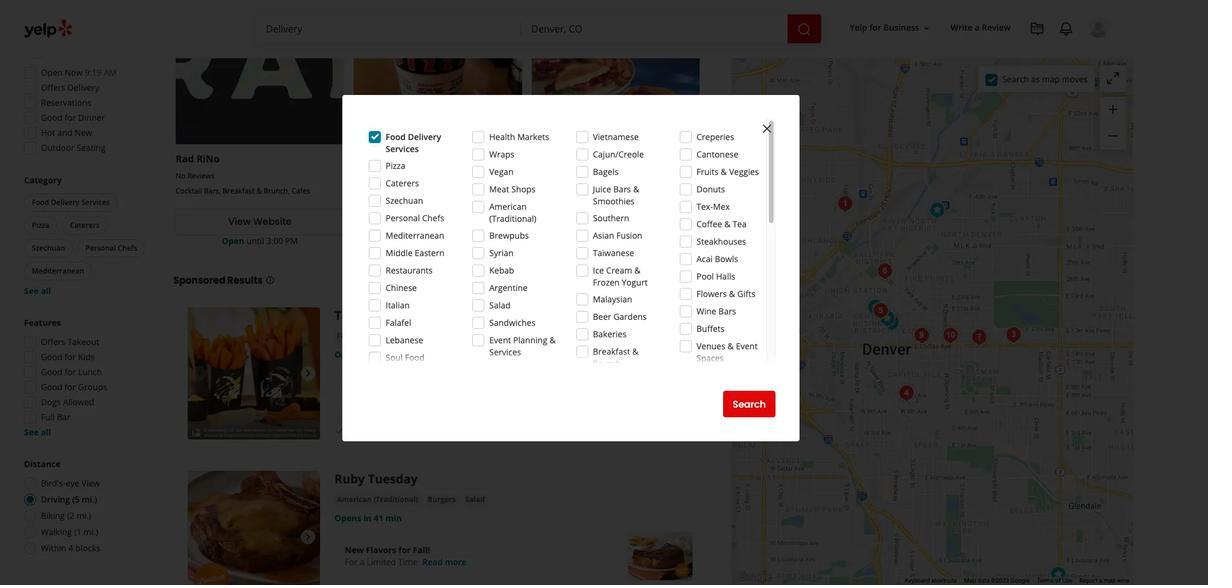 Task type: locate. For each thing, give the bounding box(es) containing it.
0 horizontal spatial american
[[337, 495, 372, 505]]

opens
[[335, 513, 361, 524]]

bird's-eye view
[[41, 478, 100, 489]]

american inside button
[[337, 495, 372, 505]]

until for view
[[247, 235, 264, 247]]

a right 'report' at the bottom right of page
[[1099, 578, 1103, 584]]

& right "fruits"
[[721, 166, 727, 178]]

now up "offers delivery" on the left top of the page
[[65, 67, 83, 78]]

personal chefs inside search dialog
[[386, 212, 444, 224]]

2 horizontal spatial until
[[425, 235, 442, 247]]

0 vertical spatial view
[[228, 215, 251, 229]]

1 vertical spatial now
[[442, 215, 463, 229]]

pizza up '(234'
[[438, 152, 463, 166]]

0 horizontal spatial personal
[[85, 243, 116, 253]]

& down gardens
[[633, 346, 639, 358]]

see all button down full
[[24, 427, 51, 438]]

for
[[345, 557, 358, 568]]

tex-mex inside search dialog
[[697, 201, 730, 212]]

map left error
[[1104, 578, 1116, 584]]

burgers link down falafel
[[379, 330, 412, 342]]

rino
[[197, 152, 220, 166]]

delivery up caterers "button"
[[51, 197, 79, 208]]

brunch,
[[264, 186, 290, 196]]

good up hot
[[41, 112, 62, 123]]

1 vertical spatial burgers
[[428, 495, 456, 505]]

for
[[870, 22, 882, 33], [65, 112, 76, 123], [65, 351, 76, 363], [65, 367, 76, 378], [65, 382, 76, 393], [399, 544, 411, 556]]

0 vertical spatial burgers button
[[379, 330, 412, 342]]

food down "lebanese"
[[405, 352, 425, 364]]

1 vertical spatial search
[[733, 398, 766, 411]]

terms of use link
[[1037, 578, 1073, 584]]

bar
[[57, 412, 70, 423]]

1 horizontal spatial view
[[228, 215, 251, 229]]

1 horizontal spatial personal
[[386, 212, 420, 224]]

burgers link left "salad" button
[[425, 494, 458, 506]]

burgers button for fast food
[[379, 330, 412, 342]]

1 horizontal spatial tex-mex
[[697, 201, 730, 212]]

breakfast up brunch
[[593, 346, 630, 358]]

services up 4.2 star rating 'image'
[[386, 143, 419, 155]]

vegan
[[489, 166, 514, 178]]

1 slideshow element from the top
[[188, 307, 320, 440]]

next image
[[301, 366, 315, 381]]

close image
[[760, 121, 775, 136]]

0 horizontal spatial services
[[81, 197, 110, 208]]

tex-mex down donuts on the top
[[697, 201, 730, 212]]

personal down 'italian, pizza, sandwiches'
[[386, 212, 420, 224]]

offers up good for kids
[[41, 336, 65, 348]]

(traditional) inside button
[[374, 495, 418, 505]]

until up eastern
[[425, 235, 442, 247]]

for for business
[[870, 22, 882, 33]]

0 vertical spatial caterers
[[386, 178, 419, 189]]

new up for
[[345, 544, 364, 556]]

1 vertical spatial burgers link
[[425, 494, 458, 506]]

next image
[[301, 530, 315, 544]]

open for open now 9:19 am
[[41, 67, 63, 78]]

mex left cbd
[[434, 331, 449, 341]]

a for report
[[1099, 578, 1103, 584]]

1 vertical spatial breakfast
[[593, 346, 630, 358]]

food right the fast
[[354, 331, 371, 341]]

1 horizontal spatial event
[[736, 341, 758, 352]]

until left 3:00
[[247, 235, 264, 247]]

dogs
[[41, 397, 61, 408]]

ice cream & frozen yogurt
[[593, 265, 648, 288]]

0 vertical spatial see all button
[[24, 285, 51, 297]]

1 vertical spatial personal chefs
[[85, 243, 137, 253]]

0 horizontal spatial bars
[[614, 184, 631, 195]]

aloy thai eatery-capitol hill image
[[895, 382, 919, 406]]

pm right 3:00
[[285, 235, 298, 247]]

report
[[1080, 578, 1098, 584]]

1 horizontal spatial american
[[489, 201, 527, 212]]

wraps
[[489, 149, 515, 160]]

map data ©2023 google
[[965, 578, 1030, 584]]

0 vertical spatial szechuan
[[386, 195, 423, 206]]

american down meat shops
[[489, 201, 527, 212]]

1 vertical spatial see
[[24, 427, 39, 438]]

tex- up soul food on the left bottom of page
[[419, 331, 434, 341]]

suggested
[[24, 48, 67, 59]]

good down good for kids
[[41, 367, 62, 378]]

mediterranean
[[386, 230, 444, 241], [32, 266, 84, 276]]

event right venues
[[736, 341, 758, 352]]

good up dogs
[[41, 382, 62, 393]]

for up time
[[399, 544, 411, 556]]

new up seating
[[75, 127, 92, 138]]

mi.) right (5
[[82, 494, 97, 506]]

szechuan down pizza button
[[32, 243, 65, 253]]

0 vertical spatial map
[[1042, 73, 1060, 85]]

pizza inside search dialog
[[386, 160, 406, 172]]

2 horizontal spatial a
[[1099, 578, 1103, 584]]

1 horizontal spatial pm
[[463, 235, 476, 247]]

salad
[[489, 300, 511, 311], [466, 495, 485, 505]]

notifications image
[[1059, 22, 1074, 36]]

0 horizontal spatial burgers
[[381, 331, 409, 341]]

1 vertical spatial mi.)
[[77, 510, 91, 522]]

1 see all from the top
[[24, 285, 51, 297]]

brooklyn's
[[354, 152, 404, 166]]

option group
[[20, 459, 149, 559]]

2 see from the top
[[24, 427, 39, 438]]

bars inside juice bars & smoothies
[[614, 184, 631, 195]]

bars up smoothies
[[614, 184, 631, 195]]

ruby tuesday link
[[335, 471, 418, 487]]

1 vertical spatial caterers
[[70, 220, 100, 231]]

search for search as map moves
[[1003, 73, 1029, 85]]

search for search
[[733, 398, 766, 411]]

chefs
[[422, 212, 444, 224], [118, 243, 137, 253]]

1 vertical spatial a
[[360, 557, 365, 568]]

bars
[[614, 184, 631, 195], [719, 306, 736, 317]]

pizza up 4.2 star rating 'image'
[[386, 160, 406, 172]]

hot
[[41, 127, 55, 138]]

food
[[386, 131, 406, 143], [32, 197, 49, 208], [354, 331, 371, 341], [405, 352, 425, 364]]

aloy modern thai image
[[873, 259, 897, 283]]

& left pancakes
[[633, 184, 640, 195]]

a right write at top right
[[975, 22, 980, 33]]

tex- inside button
[[419, 331, 434, 341]]

all for category
[[41, 285, 51, 297]]

2 good from the top
[[41, 351, 62, 363]]

breakfast inside rad rino no reviews cocktail bars, breakfast & brunch, cafes
[[223, 186, 255, 196]]

american (traditional) up 41
[[337, 495, 418, 505]]

good for good for groups
[[41, 382, 62, 393]]

0 vertical spatial mediterranean
[[386, 230, 444, 241]]

(traditional) up min
[[374, 495, 418, 505]]

0 vertical spatial now
[[65, 67, 83, 78]]

good down offers takeout
[[41, 351, 62, 363]]

pm right 9:00 in the top left of the page
[[463, 235, 476, 247]]

0 horizontal spatial taco bell image
[[188, 307, 320, 440]]

0 horizontal spatial mex
[[434, 331, 449, 341]]

group
[[20, 48, 149, 158], [1100, 97, 1127, 150], [22, 175, 149, 297], [20, 317, 149, 439]]

0 vertical spatial offers
[[41, 82, 65, 93]]

food delivery services up caterers "button"
[[32, 197, 110, 208]]

0 horizontal spatial tex-mex
[[419, 331, 449, 341]]

(traditional),
[[596, 186, 638, 196]]

breakfast right bars,
[[223, 186, 255, 196]]

caterers button
[[62, 217, 107, 235]]

mi.) right (1
[[84, 527, 98, 538]]

italian, pizza, sandwiches
[[354, 189, 438, 199]]

see down mediterranean button
[[24, 285, 39, 297]]

see all button down mediterranean button
[[24, 285, 51, 297]]

all down full
[[41, 427, 51, 438]]

1 vertical spatial view
[[82, 478, 100, 489]]

salad inside button
[[466, 495, 485, 505]]

(traditional) up brewpubs
[[489, 213, 537, 224]]

juice bars & smoothies
[[593, 184, 640, 207]]

burgers
[[381, 331, 409, 341], [428, 495, 456, 505]]

see up distance at the left bottom of page
[[24, 427, 39, 438]]

sandwiches up planning
[[489, 317, 536, 329]]

open up the 'taiwanese'
[[590, 235, 612, 247]]

all down mediterranean button
[[41, 285, 51, 297]]

delivery up finest
[[408, 131, 441, 143]]

gifts
[[738, 288, 756, 300]]

(traditional)
[[489, 213, 537, 224], [374, 495, 418, 505]]

0 vertical spatial personal chefs
[[386, 212, 444, 224]]

see all for features
[[24, 427, 51, 438]]

pizza,
[[378, 189, 397, 199]]

biking (2 mi.)
[[41, 510, 91, 522]]

pizza
[[438, 152, 463, 166], [386, 160, 406, 172], [32, 220, 49, 231]]

open down the suggested at top left
[[41, 67, 63, 78]]

1 horizontal spatial personal chefs
[[386, 212, 444, 224]]

2 vertical spatial mi.)
[[84, 527, 98, 538]]

3 good from the top
[[41, 367, 62, 378]]

personal chefs down caterers "button"
[[85, 243, 137, 253]]

dinner
[[78, 112, 105, 123]]

2 vertical spatial all
[[41, 427, 51, 438]]

open down the fast
[[335, 349, 357, 360]]

view up the "open until 3:00 pm"
[[228, 215, 251, 229]]

until down "fast food" link
[[359, 349, 377, 360]]

0 vertical spatial burgers link
[[379, 330, 412, 342]]

pepper asian bistro ii image
[[834, 192, 858, 216]]

2 pm from the left
[[463, 235, 476, 247]]

bars down flowers & gifts at the right of the page
[[719, 306, 736, 317]]

american (traditional) inside button
[[337, 495, 418, 505]]

bourbon grill image
[[910, 324, 934, 348]]

ihop image
[[1047, 563, 1071, 586]]

mediterranean up the middle eastern on the left top of page
[[386, 230, 444, 241]]

search dialog
[[0, 0, 1209, 586]]

now up 9:00 in the top left of the page
[[442, 215, 463, 229]]

0 horizontal spatial view
[[82, 478, 100, 489]]

italian
[[386, 300, 410, 311]]

0 vertical spatial tex-mex
[[697, 201, 730, 212]]

see all button for category
[[24, 285, 51, 297]]

all up the 'taiwanese'
[[615, 235, 625, 247]]

mediterranean button
[[24, 262, 92, 280]]

4 good from the top
[[41, 382, 62, 393]]

pizza inside button
[[32, 220, 49, 231]]

0 horizontal spatial food delivery services
[[32, 197, 110, 208]]

& left "gifts"
[[729, 288, 735, 300]]

chefs inside button
[[118, 243, 137, 253]]

1 vertical spatial tex-mex
[[419, 331, 449, 341]]

caterers down 'food delivery services' button
[[70, 220, 100, 231]]

pancakes
[[640, 186, 672, 196]]

0 vertical spatial sandwiches
[[399, 189, 438, 199]]

expand map image
[[1106, 71, 1121, 85]]

(234
[[438, 171, 455, 183]]

zoom in image
[[1106, 102, 1121, 117]]

ruby
[[335, 471, 365, 487]]

map for error
[[1104, 578, 1116, 584]]

& inside ice cream & frozen yogurt
[[635, 265, 641, 276]]

map
[[965, 578, 976, 584]]

donuts
[[697, 184, 725, 195]]

0 horizontal spatial pm
[[285, 235, 298, 247]]

1 good from the top
[[41, 112, 62, 123]]

mex inside button
[[434, 331, 449, 341]]

szechuan
[[386, 195, 423, 206], [32, 243, 65, 253]]

for down good for lunch
[[65, 382, 76, 393]]

read
[[423, 557, 443, 568]]

0 vertical spatial burgers
[[381, 331, 409, 341]]

sponsored results
[[173, 274, 263, 287]]

vietnamese
[[593, 131, 639, 143]]

1 vertical spatial american
[[489, 201, 527, 212]]

tex-mex left cbd
[[419, 331, 449, 341]]

view right the eye
[[82, 478, 100, 489]]

search as map moves
[[1003, 73, 1088, 85]]

a for write
[[975, 22, 980, 33]]

1 vertical spatial offers
[[41, 336, 65, 348]]

slideshow element for ruby tuesday
[[188, 471, 320, 586]]

offers up reservations
[[41, 82, 65, 93]]

previous image
[[193, 530, 207, 544]]

pizza up szechuan button
[[32, 220, 49, 231]]

burgers button down falafel
[[379, 330, 412, 342]]

open up the middle eastern on the left top of page
[[400, 235, 423, 247]]

planning
[[513, 335, 548, 346]]

2 horizontal spatial services
[[489, 347, 521, 358]]

0 vertical spatial breakfast
[[223, 186, 255, 196]]

ruby tuesday image
[[188, 471, 320, 586]]

1 horizontal spatial bars
[[719, 306, 736, 317]]

1 vertical spatial burgers button
[[425, 494, 458, 506]]

now inside group
[[65, 67, 83, 78]]

juice
[[593, 184, 611, 195]]

2 see all from the top
[[24, 427, 51, 438]]

1 vertical spatial (traditional)
[[374, 495, 418, 505]]

open now 9:19 am
[[41, 67, 117, 78]]

use
[[1063, 578, 1073, 584]]

open down view website
[[222, 235, 244, 247]]

offers
[[41, 82, 65, 93], [41, 336, 65, 348]]

see all down mediterranean button
[[24, 285, 51, 297]]

american (traditional) inside search dialog
[[489, 201, 537, 224]]

middle eastern
[[386, 247, 445, 259]]

for down offers takeout
[[65, 351, 76, 363]]

burgers left "salad" button
[[428, 495, 456, 505]]

now inside order now link
[[442, 215, 463, 229]]

cbd
[[456, 331, 473, 342]]

distance
[[24, 459, 61, 470]]

0 horizontal spatial event
[[489, 335, 511, 346]]

american
[[562, 186, 594, 196], [489, 201, 527, 212], [337, 495, 372, 505]]

1 horizontal spatial american (traditional)
[[489, 201, 537, 224]]

2 slideshow element from the top
[[188, 471, 320, 586]]

0 horizontal spatial pizza
[[32, 220, 49, 231]]

0 vertical spatial search
[[1003, 73, 1029, 85]]

0 horizontal spatial american (traditional)
[[337, 495, 418, 505]]

order now link
[[354, 209, 522, 235]]

1 pm from the left
[[285, 235, 298, 247]]

delivery down open now 9:19 am
[[68, 82, 99, 93]]

szechuan down 4.2 star rating 'image'
[[386, 195, 423, 206]]

keyboard shortcuts button
[[905, 577, 957, 586]]

1 vertical spatial chefs
[[118, 243, 137, 253]]

offers takeout
[[41, 336, 99, 348]]

services down planning
[[489, 347, 521, 358]]

salad inside search dialog
[[489, 300, 511, 311]]

for inside yelp for business "button"
[[870, 22, 882, 33]]

open for open all day
[[590, 235, 612, 247]]

mi.) for biking (2 mi.)
[[77, 510, 91, 522]]

& right venues
[[728, 341, 734, 352]]

for for lunch
[[65, 367, 76, 378]]

search down the venues & event spaces
[[733, 398, 766, 411]]

for up hot and new
[[65, 112, 76, 123]]

& inside event planning & services
[[550, 335, 556, 346]]

1 vertical spatial new
[[345, 544, 364, 556]]

(traditional) inside search dialog
[[489, 213, 537, 224]]

0 horizontal spatial chefs
[[118, 243, 137, 253]]

food delivery services inside search dialog
[[386, 131, 441, 155]]

2 see all button from the top
[[24, 427, 51, 438]]

2 vertical spatial services
[[489, 347, 521, 358]]

results
[[227, 274, 263, 287]]

1 vertical spatial sandwiches
[[489, 317, 536, 329]]

see for features
[[24, 427, 39, 438]]

open inside group
[[41, 67, 63, 78]]

pizza button
[[24, 217, 57, 235]]

flavors
[[366, 544, 396, 556]]

tex- inside search dialog
[[697, 201, 713, 212]]

0 horizontal spatial burgers link
[[379, 330, 412, 342]]

sandwiches inside search dialog
[[489, 317, 536, 329]]

1 vertical spatial personal
[[85, 243, 116, 253]]

american up opens
[[337, 495, 372, 505]]

1 offers from the top
[[41, 82, 65, 93]]

caterers
[[386, 178, 419, 189], [70, 220, 100, 231]]

search left 'as'
[[1003, 73, 1029, 85]]

open for open until 3:00 pm
[[222, 235, 244, 247]]

personal chefs down 'italian, pizza, sandwiches'
[[386, 212, 444, 224]]

1 vertical spatial salad
[[466, 495, 485, 505]]

0 vertical spatial chefs
[[422, 212, 444, 224]]

a inside new flavors for fall! for a limited time read more
[[360, 557, 365, 568]]

bird's-
[[41, 478, 66, 489]]

see all button for features
[[24, 427, 51, 438]]

cafes
[[292, 186, 310, 196]]

0 horizontal spatial (traditional)
[[374, 495, 418, 505]]

0 vertical spatial personal
[[386, 212, 420, 224]]

1 horizontal spatial pizza
[[386, 160, 406, 172]]

1 horizontal spatial new
[[345, 544, 364, 556]]

1 vertical spatial services
[[81, 197, 110, 208]]

american (traditional) up brewpubs
[[489, 201, 537, 224]]

0 vertical spatial see all
[[24, 285, 51, 297]]

map
[[1042, 73, 1060, 85], [1104, 578, 1116, 584]]

0 vertical spatial a
[[975, 22, 980, 33]]

1 vertical spatial delivery
[[408, 131, 441, 143]]

1 horizontal spatial chefs
[[422, 212, 444, 224]]

breakfast
[[223, 186, 255, 196], [593, 346, 630, 358]]

search inside 'button'
[[733, 398, 766, 411]]

1 horizontal spatial now
[[442, 215, 463, 229]]

2 vertical spatial delivery
[[51, 197, 79, 208]]

2 offers from the top
[[41, 336, 65, 348]]

southern
[[593, 212, 630, 224]]

a inside "element"
[[975, 22, 980, 33]]

all
[[615, 235, 625, 247], [41, 285, 51, 297], [41, 427, 51, 438]]

food delivery services up 4.2 star rating 'image'
[[386, 131, 441, 155]]

& inside rad rino no reviews cocktail bars, breakfast & brunch, cafes
[[257, 186, 262, 196]]

slideshow element for taco bell
[[188, 307, 320, 440]]

event left planning
[[489, 335, 511, 346]]

american right burgers, on the left top of page
[[562, 186, 594, 196]]

1 horizontal spatial tex-
[[697, 201, 713, 212]]

food down category
[[32, 197, 49, 208]]

group containing suggested
[[20, 48, 149, 158]]

eye
[[66, 478, 79, 489]]

good for good for lunch
[[41, 367, 62, 378]]

for for groups
[[65, 382, 76, 393]]

event inside event planning & services
[[489, 335, 511, 346]]

1 vertical spatial all
[[41, 285, 51, 297]]

1 horizontal spatial taco bell image
[[876, 307, 900, 331]]

1 see all button from the top
[[24, 285, 51, 297]]

1 horizontal spatial burgers button
[[425, 494, 458, 506]]

american (traditional) button
[[335, 494, 421, 506]]

caterers down brooklyn's finest pizza link
[[386, 178, 419, 189]]

burgers button left "salad" button
[[425, 494, 458, 506]]

wine
[[697, 306, 717, 317]]

& up yogurt
[[635, 265, 641, 276]]

coffee & tea
[[697, 218, 747, 230]]

mi.) right "(2"
[[77, 510, 91, 522]]

mi.) for walking (1 mi.)
[[84, 527, 98, 538]]

health
[[489, 131, 515, 143]]

0 horizontal spatial map
[[1042, 73, 1060, 85]]

services up caterers "button"
[[81, 197, 110, 208]]

4.2 star rating image
[[354, 172, 419, 184]]

walking
[[41, 527, 72, 538]]

1 vertical spatial mex
[[434, 331, 449, 341]]

0 vertical spatial salad
[[489, 300, 511, 311]]

0 horizontal spatial tex-
[[419, 331, 434, 341]]

a right for
[[360, 557, 365, 568]]

event
[[489, 335, 511, 346], [736, 341, 758, 352]]

sandwiches
[[399, 189, 438, 199], [489, 317, 536, 329]]

& right planning
[[550, 335, 556, 346]]

0 vertical spatial services
[[386, 143, 419, 155]]

tex-mex
[[697, 201, 730, 212], [419, 331, 449, 341]]

1 horizontal spatial szechuan
[[386, 195, 423, 206]]

0 vertical spatial see
[[24, 285, 39, 297]]

user actions element
[[841, 15, 1127, 89]]

chefs inside search dialog
[[422, 212, 444, 224]]

burgers link for american (traditional)
[[425, 494, 458, 506]]

finest
[[407, 152, 436, 166]]

slideshow element
[[188, 307, 320, 440], [188, 471, 320, 586]]

personal
[[386, 212, 420, 224], [85, 243, 116, 253]]

1 vertical spatial american (traditional)
[[337, 495, 418, 505]]

for down good for kids
[[65, 367, 76, 378]]

1 vertical spatial mediterranean
[[32, 266, 84, 276]]

$$
[[68, 11, 76, 21]]

& left brunch,
[[257, 186, 262, 196]]

services inside button
[[81, 197, 110, 208]]

group containing features
[[20, 317, 149, 439]]

0 vertical spatial american (traditional)
[[489, 201, 537, 224]]

mex up the coffee & tea in the top of the page
[[713, 201, 730, 212]]

features
[[24, 317, 61, 329]]

0 vertical spatial bars
[[614, 184, 631, 195]]

None search field
[[256, 14, 824, 43]]

1 horizontal spatial mediterranean
[[386, 230, 444, 241]]

rad rino image
[[926, 199, 950, 223]]

taco bell image
[[876, 307, 900, 331], [188, 307, 320, 440]]

1 see from the top
[[24, 285, 39, 297]]



Task type: describe. For each thing, give the bounding box(es) containing it.
caterers inside "button"
[[70, 220, 100, 231]]

review
[[982, 22, 1011, 33]]

argentine
[[489, 282, 528, 294]]

& left "tea"
[[725, 218, 731, 230]]

0 vertical spatial all
[[615, 235, 625, 247]]

and
[[57, 127, 72, 138]]

eastern
[[415, 247, 445, 259]]

mi.) for driving (5 mi.)
[[82, 494, 97, 506]]

event inside the venues & event spaces
[[736, 341, 758, 352]]

good for dinner
[[41, 112, 105, 123]]

good for good for kids
[[41, 351, 62, 363]]

data
[[978, 578, 990, 584]]

brunch
[[593, 358, 622, 370]]

view inside option group
[[82, 478, 100, 489]]

delivery inside search dialog
[[408, 131, 441, 143]]

for for kids
[[65, 351, 76, 363]]

services inside event planning & services
[[489, 347, 521, 358]]

(1
[[74, 527, 81, 538]]

tuesday
[[368, 471, 418, 487]]

bakeries
[[593, 329, 627, 340]]

food inside fast food button
[[354, 331, 371, 341]]

italian,
[[354, 189, 376, 199]]

hot and new
[[41, 127, 92, 138]]

map for moves
[[1042, 73, 1060, 85]]

coffee
[[697, 218, 722, 230]]

pete's kitchen image
[[968, 326, 992, 350]]

(2
[[67, 510, 74, 522]]

yogurt
[[622, 277, 648, 288]]

food up brooklyn's finest pizza
[[386, 131, 406, 143]]

3:00
[[266, 235, 283, 247]]

mediterranean inside search dialog
[[386, 230, 444, 241]]

asian fusion
[[593, 230, 643, 241]]

bell
[[366, 307, 388, 324]]

pool
[[697, 271, 714, 282]]

all for features
[[41, 427, 51, 438]]

limited
[[367, 557, 396, 568]]

personal inside search dialog
[[386, 212, 420, 224]]

shortcuts
[[932, 578, 957, 584]]

open for open until midnight
[[335, 349, 357, 360]]

write a review link
[[946, 17, 1016, 39]]

& inside the venues & event spaces
[[728, 341, 734, 352]]

kebab
[[489, 265, 514, 276]]

& inside breakfast & brunch
[[633, 346, 639, 358]]

blocks
[[75, 543, 100, 554]]

offers for offers delivery
[[41, 82, 65, 93]]

health markets
[[489, 131, 549, 143]]

rad rino link
[[176, 152, 220, 166]]

brooklyn's finest pizza
[[354, 152, 463, 166]]

new inside new flavors for fall! for a limited time read more
[[345, 544, 364, 556]]

beer
[[593, 311, 611, 323]]

acai bowls
[[697, 253, 738, 265]]

0 vertical spatial delivery
[[68, 82, 99, 93]]

biking
[[41, 510, 65, 522]]

map region
[[596, 34, 1209, 586]]

offers for offers takeout
[[41, 336, 65, 348]]

for for dinner
[[65, 112, 76, 123]]

see for category
[[24, 285, 39, 297]]

burgers for salad
[[428, 495, 456, 505]]

rad rino no reviews cocktail bars, breakfast & brunch, cafes
[[176, 152, 310, 196]]

1 taco bell image from the left
[[876, 307, 900, 331]]

full
[[41, 412, 55, 423]]

google image
[[735, 570, 775, 586]]

szechuan inside button
[[32, 243, 65, 253]]

0 horizontal spatial sandwiches
[[399, 189, 438, 199]]

pm for website
[[285, 235, 298, 247]]

venues
[[697, 341, 726, 352]]

steakhouses
[[697, 236, 746, 247]]

gardens
[[614, 311, 647, 323]]

sponsored
[[173, 274, 225, 287]]

soul food
[[386, 352, 425, 364]]

brewpubs
[[489, 230, 529, 241]]

szechuan inside search dialog
[[386, 195, 423, 206]]

website
[[253, 215, 292, 229]]

cajun/creole
[[593, 149, 644, 160]]

option group containing distance
[[20, 459, 149, 559]]

food delivery services inside button
[[32, 197, 110, 208]]

search button
[[723, 391, 776, 418]]

takeout
[[68, 336, 99, 348]]

mex inside search dialog
[[713, 201, 730, 212]]

midnight
[[379, 349, 414, 360]]

41
[[374, 513, 383, 524]]

burgers for tex-mex
[[381, 331, 409, 341]]

salad button
[[463, 494, 487, 506]]

reservations
[[41, 97, 91, 108]]

as
[[1031, 73, 1040, 85]]

get
[[583, 215, 600, 229]]

tex-mex inside button
[[419, 331, 449, 341]]

now for order
[[442, 215, 463, 229]]

until for order
[[425, 235, 442, 247]]

for inside new flavors for fall! for a limited time read more
[[399, 544, 411, 556]]

soul
[[386, 352, 403, 364]]

open for open until 9:00 pm
[[400, 235, 423, 247]]

asian
[[593, 230, 614, 241]]

fall!
[[413, 544, 430, 556]]

dogs allowed
[[41, 397, 94, 408]]

within 4 blocks
[[41, 543, 100, 554]]

personal inside button
[[85, 243, 116, 253]]

group containing category
[[22, 175, 149, 297]]

delivery inside button
[[51, 197, 79, 208]]

pm for now
[[463, 235, 476, 247]]

rad
[[176, 152, 194, 166]]

new flavors for fall! for a limited time read more
[[345, 544, 467, 568]]

ice
[[593, 265, 604, 276]]

burgers link for fast food
[[379, 330, 412, 342]]

lebanese
[[386, 335, 423, 346]]

of
[[1056, 578, 1061, 584]]

burgers button for american (traditional)
[[425, 494, 458, 506]]

order now
[[413, 215, 463, 229]]

flowers & gifts
[[697, 288, 756, 300]]

16 info v2 image
[[265, 275, 275, 285]]

bagels
[[593, 166, 619, 178]]

services inside food delivery services
[[386, 143, 419, 155]]

projects image
[[1030, 22, 1045, 36]]

now for open
[[65, 67, 83, 78]]

& inside juice bars & smoothies
[[633, 184, 640, 195]]

write a review
[[951, 22, 1011, 33]]

chopstickers image
[[869, 299, 893, 323]]

brooklyn's finest pizza image
[[864, 296, 888, 320]]

lucky noodles image
[[939, 324, 963, 348]]

fusion
[[617, 230, 643, 241]]

category
[[24, 175, 62, 186]]

shops
[[512, 184, 536, 195]]

1 horizontal spatial until
[[359, 349, 377, 360]]

outdoor
[[41, 142, 74, 153]]

2 horizontal spatial american
[[562, 186, 594, 196]]

pepper asian bistro image
[[1002, 323, 1026, 347]]

get directions link
[[532, 209, 700, 235]]

0 horizontal spatial new
[[75, 127, 92, 138]]

american inside search dialog
[[489, 201, 527, 212]]

terms
[[1037, 578, 1054, 584]]

16 chevron down v2 image
[[922, 23, 932, 33]]

keyboard shortcuts
[[905, 578, 957, 584]]

©2023
[[991, 578, 1010, 584]]

groups
[[78, 382, 107, 393]]

frozen
[[593, 277, 620, 288]]

caterers inside search dialog
[[386, 178, 419, 189]]

spaces
[[697, 353, 724, 364]]

yelp for business
[[850, 22, 920, 33]]

taco bell link
[[335, 307, 388, 324]]

no
[[176, 171, 186, 181]]

2 taco bell image from the left
[[188, 307, 320, 440]]

bars for juice
[[614, 184, 631, 195]]

driving
[[41, 494, 70, 506]]

breakfast inside breakfast & brunch
[[593, 346, 630, 358]]

driving (5 mi.)
[[41, 494, 97, 506]]

outdoor seating
[[41, 142, 106, 153]]

szechuan button
[[24, 240, 73, 258]]

beer gardens
[[593, 311, 647, 323]]

good for good for dinner
[[41, 112, 62, 123]]

search image
[[797, 22, 812, 36]]

bars,
[[204, 186, 221, 196]]

16 checkmark v2 image
[[335, 427, 344, 437]]

cantonese
[[697, 149, 739, 160]]

previous image
[[193, 366, 207, 381]]

zoom out image
[[1106, 129, 1121, 143]]

open until 9:00 pm
[[400, 235, 476, 247]]

food inside 'food delivery services' button
[[32, 197, 49, 208]]

personal chefs inside button
[[85, 243, 137, 253]]

see all for category
[[24, 285, 51, 297]]

tea
[[733, 218, 747, 230]]

error
[[1118, 578, 1130, 584]]

mediterranean inside mediterranean button
[[32, 266, 84, 276]]

2 horizontal spatial pizza
[[438, 152, 463, 166]]

time
[[398, 557, 418, 568]]

food delivery services button
[[24, 194, 118, 212]]

bars for wine
[[719, 306, 736, 317]]

potbelly sandwich shop image
[[880, 311, 904, 335]]

good for lunch
[[41, 367, 102, 378]]

cocktail
[[176, 186, 202, 196]]



Task type: vqa. For each thing, say whether or not it's contained in the screenshot.
'Not'
no



